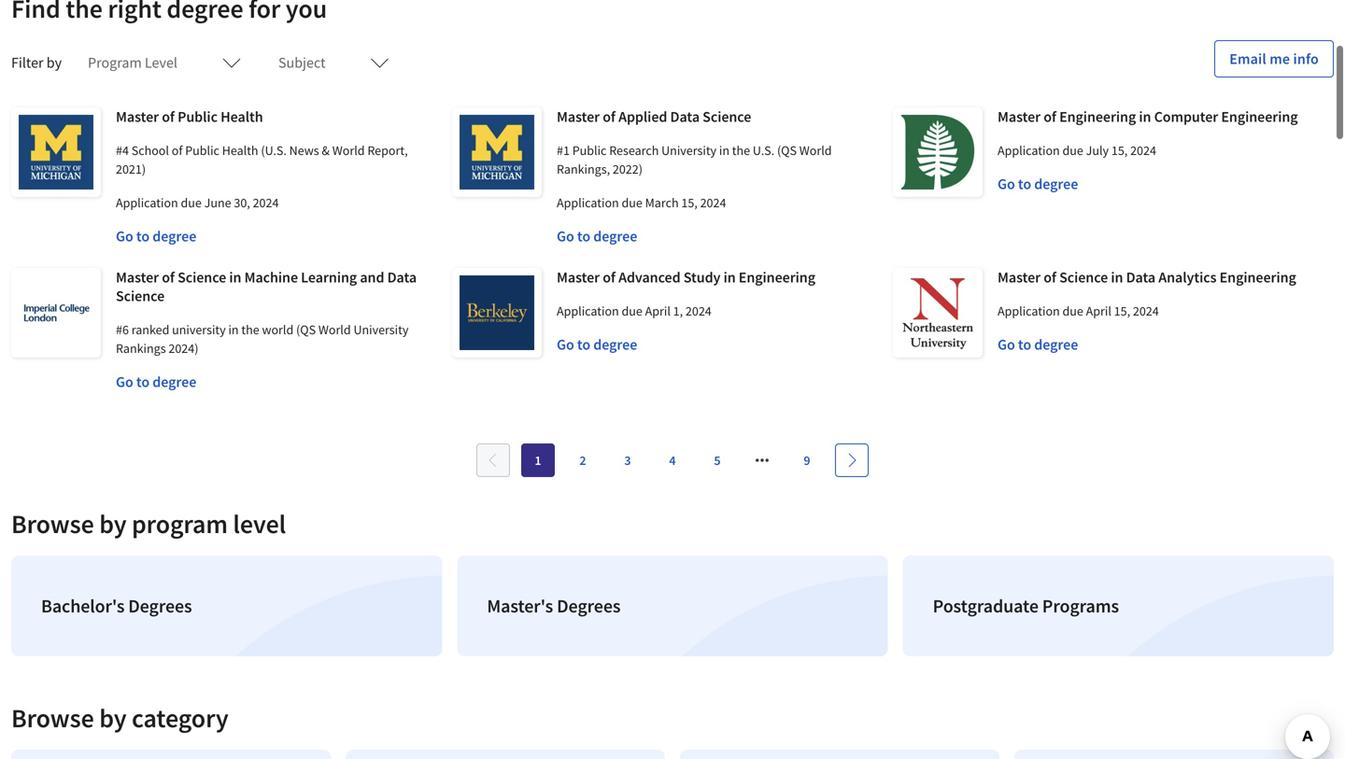 Task type: locate. For each thing, give the bounding box(es) containing it.
0 horizontal spatial april
[[645, 303, 671, 320]]

public up rankings,
[[573, 142, 607, 159]]

news
[[289, 142, 319, 159]]

in inside #6 ranked university in the world (qs world university rankings 2024)
[[228, 322, 239, 338]]

by
[[47, 53, 62, 72], [99, 508, 127, 541], [99, 702, 127, 735]]

data inside master of science in machine learning and data science
[[387, 268, 417, 287]]

go for master of science in data analytics engineering
[[998, 336, 1016, 354]]

programs
[[1043, 595, 1120, 618]]

by left program
[[99, 508, 127, 541]]

application due march 15, 2024
[[557, 194, 727, 211]]

science up application due april 15, 2024
[[1060, 268, 1109, 287]]

0 vertical spatial health
[[221, 107, 263, 126]]

degree for master of science in data analytics engineering
[[1035, 336, 1079, 354]]

health left (u.s.
[[222, 142, 258, 159]]

of up ranked
[[162, 268, 175, 287]]

degrees right bachelor's
[[128, 595, 192, 618]]

go right university of california, berkeley image
[[557, 336, 575, 354]]

imperial college london image
[[11, 268, 101, 358]]

go to degree down application due april 15, 2024
[[998, 336, 1079, 354]]

northeastern university image
[[893, 268, 983, 358]]

2 browse from the top
[[11, 702, 94, 735]]

of up application due april 15, 2024
[[1044, 268, 1057, 287]]

health up (u.s.
[[221, 107, 263, 126]]

study
[[684, 268, 721, 287]]

world down learning
[[319, 322, 351, 338]]

application down rankings,
[[557, 194, 619, 211]]

1 vertical spatial browse
[[11, 702, 94, 735]]

of
[[162, 107, 175, 126], [603, 107, 616, 126], [1044, 107, 1057, 126], [172, 142, 183, 159], [162, 268, 175, 287], [603, 268, 616, 287], [1044, 268, 1057, 287]]

to down 'application due march 15, 2024' on the top of page
[[577, 227, 591, 246]]

1 vertical spatial by
[[99, 508, 127, 541]]

due
[[1063, 142, 1084, 159], [181, 194, 202, 211], [622, 194, 643, 211], [622, 303, 643, 320], [1063, 303, 1084, 320]]

2024
[[1131, 142, 1157, 159], [253, 194, 279, 211], [701, 194, 727, 211], [686, 303, 712, 320], [1134, 303, 1160, 320]]

2024 down master of engineering in computer engineering at top right
[[1131, 142, 1157, 159]]

2
[[580, 452, 587, 469]]

1 vertical spatial list
[[4, 743, 1342, 760]]

in left machine
[[229, 268, 242, 287]]

degree down application due april 1, 2024
[[594, 336, 638, 354]]

0 horizontal spatial the
[[241, 322, 260, 338]]

0 vertical spatial list
[[4, 549, 1342, 665]]

2 degrees from the left
[[557, 595, 621, 618]]

5
[[714, 452, 721, 469]]

2 horizontal spatial data
[[1127, 268, 1156, 287]]

due for master of advanced study in engineering
[[622, 303, 643, 320]]

1 browse from the top
[[11, 508, 94, 541]]

go for master of advanced study in engineering
[[557, 336, 575, 354]]

1 vertical spatial the
[[241, 322, 260, 338]]

browse by program level
[[11, 508, 286, 541]]

master up application due april 1, 2024
[[557, 268, 600, 287]]

0 vertical spatial the
[[733, 142, 751, 159]]

application right northeastern university image
[[998, 303, 1061, 320]]

degrees right "master's"
[[557, 595, 621, 618]]

of left advanced
[[603, 268, 616, 287]]

(qs right world
[[296, 322, 316, 338]]

me
[[1270, 50, 1291, 68]]

(qs right u.s.
[[778, 142, 797, 159]]

application down the '2021)'
[[116, 194, 178, 211]]

2024 down master of science in data analytics engineering
[[1134, 303, 1160, 320]]

2022)
[[613, 161, 643, 178]]

due left june
[[181, 194, 202, 211]]

1 horizontal spatial university of michigan image
[[452, 107, 542, 197]]

list
[[4, 549, 1342, 665], [4, 743, 1342, 760]]

go to degree
[[998, 175, 1079, 193], [116, 227, 197, 246], [557, 227, 638, 246], [557, 336, 638, 354], [998, 336, 1079, 354], [116, 373, 197, 392]]

1
[[535, 452, 542, 469]]

0 vertical spatial browse
[[11, 508, 94, 541]]

0 horizontal spatial degrees
[[128, 595, 192, 618]]

application for master of science in data analytics engineering
[[998, 303, 1061, 320]]

(qs inside #6 ranked university in the world (qs world university rankings 2024)
[[296, 322, 316, 338]]

1 degrees from the left
[[128, 595, 192, 618]]

master of science in data analytics engineering
[[998, 268, 1297, 287]]

master up application due april 15, 2024
[[998, 268, 1041, 287]]

master up #1
[[557, 107, 600, 126]]

data
[[671, 107, 700, 126], [387, 268, 417, 287], [1127, 268, 1156, 287]]

1 vertical spatial university
[[354, 322, 409, 338]]

university of michigan image
[[11, 107, 101, 197], [452, 107, 542, 197]]

filter
[[11, 53, 44, 72]]

of up school
[[162, 107, 175, 126]]

master up school
[[116, 107, 159, 126]]

subject
[[278, 53, 326, 72]]

world right &
[[332, 142, 365, 159]]

in right university
[[228, 322, 239, 338]]

data left analytics
[[1127, 268, 1156, 287]]

0 vertical spatial 15,
[[1112, 142, 1128, 159]]

to for master of engineering in computer engineering
[[1019, 175, 1032, 193]]

2 vertical spatial by
[[99, 702, 127, 735]]

university
[[172, 322, 226, 338]]

april
[[645, 303, 671, 320], [1087, 303, 1112, 320]]

category
[[132, 702, 229, 735]]

1 horizontal spatial the
[[733, 142, 751, 159]]

program
[[88, 53, 142, 72]]

of inside master of science in machine learning and data science
[[162, 268, 175, 287]]

#1 public research university in the u.s. (qs world rankings, 2022)
[[557, 142, 832, 178]]

degrees for master's degrees
[[557, 595, 621, 618]]

0 horizontal spatial university of michigan image
[[11, 107, 101, 197]]

world inside #1 public research university in the u.s. (qs world rankings, 2022)
[[800, 142, 832, 159]]

to down rankings
[[136, 373, 150, 392]]

health inside #4 school of public health (u.s. news & world report, 2021)
[[222, 142, 258, 159]]

2 button
[[566, 444, 600, 478]]

university of michigan image left the '#4'
[[11, 107, 101, 197]]

of right school
[[172, 142, 183, 159]]

in up application due april 15, 2024
[[1112, 268, 1124, 287]]

april down master of science in data analytics engineering
[[1087, 303, 1112, 320]]

university down the and
[[354, 322, 409, 338]]

of left applied
[[603, 107, 616, 126]]

master of engineering in computer engineering
[[998, 107, 1299, 126]]

0 vertical spatial university
[[662, 142, 717, 159]]

by right filter
[[47, 53, 62, 72]]

analytics
[[1159, 268, 1217, 287]]

world inside #6 ranked university in the world (qs world university rankings 2024)
[[319, 322, 351, 338]]

data right the and
[[387, 268, 417, 287]]

bachelor's degrees link
[[11, 556, 442, 657]]

1 april from the left
[[645, 303, 671, 320]]

of up application due july 15, 2024
[[1044, 107, 1057, 126]]

go to degree down application due july 15, 2024
[[998, 175, 1079, 193]]

30,
[[234, 194, 250, 211]]

university of michigan image left #1
[[452, 107, 542, 197]]

master for master of science in data analytics engineering
[[998, 268, 1041, 287]]

0 horizontal spatial university
[[354, 322, 409, 338]]

master up application due july 15, 2024
[[998, 107, 1041, 126]]

application down advanced
[[557, 303, 619, 320]]

to down application due april 1, 2024
[[577, 336, 591, 354]]

go to degree down application due april 1, 2024
[[557, 336, 638, 354]]

1 horizontal spatial university
[[662, 142, 717, 159]]

application for master of advanced study in engineering
[[557, 303, 619, 320]]

15, down master of science in data analytics engineering
[[1115, 303, 1131, 320]]

go for master of engineering in computer engineering
[[998, 175, 1016, 193]]

go to degree for master of science in machine learning and data science
[[116, 373, 197, 392]]

2024 for master of advanced study in engineering
[[686, 303, 712, 320]]

april left 1,
[[645, 303, 671, 320]]

1 horizontal spatial (qs
[[778, 142, 797, 159]]

2024 right 1,
[[686, 303, 712, 320]]

world for master of public health
[[332, 142, 365, 159]]

2 april from the left
[[1087, 303, 1112, 320]]

in for master of engineering in computer engineering
[[1140, 107, 1152, 126]]

to down application due april 15, 2024
[[1019, 336, 1032, 354]]

2024 for master of science in data analytics engineering
[[1134, 303, 1160, 320]]

application due june 30, 2024
[[116, 194, 279, 211]]

world
[[332, 142, 365, 159], [800, 142, 832, 159], [319, 322, 351, 338]]

to for master of science in data analytics engineering
[[1019, 336, 1032, 354]]

master
[[116, 107, 159, 126], [557, 107, 600, 126], [998, 107, 1041, 126], [116, 268, 159, 287], [557, 268, 600, 287], [998, 268, 1041, 287]]

1,
[[674, 303, 683, 320]]

master of applied data science
[[557, 107, 752, 126]]

world
[[262, 322, 294, 338]]

0 horizontal spatial (qs
[[296, 322, 316, 338]]

march
[[645, 194, 679, 211]]

2 vertical spatial 15,
[[1115, 303, 1131, 320]]

of inside #4 school of public health (u.s. news & world report, 2021)
[[172, 142, 183, 159]]

in inside #1 public research university in the u.s. (qs world rankings, 2022)
[[720, 142, 730, 159]]

degree down application due july 15, 2024
[[1035, 175, 1079, 193]]

data right applied
[[671, 107, 700, 126]]

go to degree for master of science in data analytics engineering
[[998, 336, 1079, 354]]

0 vertical spatial by
[[47, 53, 62, 72]]

public down master of public health
[[185, 142, 220, 159]]

to for master of science in machine learning and data science
[[136, 373, 150, 392]]

master inside master of science in machine learning and data science
[[116, 268, 159, 287]]

to
[[1019, 175, 1032, 193], [136, 227, 150, 246], [577, 227, 591, 246], [577, 336, 591, 354], [1019, 336, 1032, 354], [136, 373, 150, 392]]

master up ranked
[[116, 268, 159, 287]]

health
[[221, 107, 263, 126], [222, 142, 258, 159]]

engineering
[[1060, 107, 1137, 126], [1222, 107, 1299, 126], [739, 268, 816, 287], [1220, 268, 1297, 287]]

1 vertical spatial health
[[222, 142, 258, 159]]

(qs
[[778, 142, 797, 159], [296, 322, 316, 338]]

browse
[[11, 508, 94, 541], [11, 702, 94, 735]]

due left "july"
[[1063, 142, 1084, 159]]

applied
[[619, 107, 668, 126]]

in
[[1140, 107, 1152, 126], [720, 142, 730, 159], [229, 268, 242, 287], [724, 268, 736, 287], [1112, 268, 1124, 287], [228, 322, 239, 338]]

go to degree down 'application due march 15, 2024' on the top of page
[[557, 227, 638, 246]]

4
[[669, 452, 676, 469]]

world right u.s.
[[800, 142, 832, 159]]

in left u.s.
[[720, 142, 730, 159]]

go to degree down rankings
[[116, 373, 197, 392]]

go down rankings
[[116, 373, 133, 392]]

1 horizontal spatial april
[[1087, 303, 1112, 320]]

public
[[178, 107, 218, 126], [185, 142, 220, 159], [573, 142, 607, 159]]

to down application due july 15, 2024
[[1019, 175, 1032, 193]]

the inside #1 public research university in the u.s. (qs world rankings, 2022)
[[733, 142, 751, 159]]

world for master of applied data science
[[800, 142, 832, 159]]

list containing bachelor's degrees
[[4, 549, 1342, 665]]

university
[[662, 142, 717, 159], [354, 322, 409, 338]]

application
[[998, 142, 1061, 159], [116, 194, 178, 211], [557, 194, 619, 211], [557, 303, 619, 320], [998, 303, 1061, 320]]

go
[[998, 175, 1016, 193], [116, 227, 133, 246], [557, 227, 575, 246], [557, 336, 575, 354], [998, 336, 1016, 354], [116, 373, 133, 392]]

the left u.s.
[[733, 142, 751, 159]]

1 horizontal spatial degrees
[[557, 595, 621, 618]]

2 list from the top
[[4, 743, 1342, 760]]

world inside #4 school of public health (u.s. news & world report, 2021)
[[332, 142, 365, 159]]

engineering up "july"
[[1060, 107, 1137, 126]]

engineering right study
[[739, 268, 816, 287]]

1 university of michigan image from the left
[[11, 107, 101, 197]]

go right dartmouth college image
[[998, 175, 1016, 193]]

by for browse by program level
[[99, 508, 127, 541]]

degree down 2024)
[[153, 373, 197, 392]]

0 horizontal spatial data
[[387, 268, 417, 287]]

application left "july"
[[998, 142, 1061, 159]]

due down master of science in data analytics engineering
[[1063, 303, 1084, 320]]

subject button
[[267, 40, 400, 85]]

15, right march
[[682, 194, 698, 211]]

1 horizontal spatial data
[[671, 107, 700, 126]]

april for advanced
[[645, 303, 671, 320]]

master for master of applied data science
[[557, 107, 600, 126]]

in inside master of science in machine learning and data science
[[229, 268, 242, 287]]

2 university of michigan image from the left
[[452, 107, 542, 197]]

by for browse by category
[[99, 702, 127, 735]]

university down master of applied data science
[[662, 142, 717, 159]]

in left computer
[[1140, 107, 1152, 126]]

degrees for bachelor's degrees
[[128, 595, 192, 618]]

of for master of science in machine learning and data science
[[162, 268, 175, 287]]

degree for master of advanced study in engineering
[[594, 336, 638, 354]]

the left world
[[241, 322, 260, 338]]

by left category
[[99, 702, 127, 735]]

public inside #1 public research university in the u.s. (qs world rankings, 2022)
[[573, 142, 607, 159]]

postgraduate programs
[[933, 595, 1120, 618]]

0 vertical spatial (qs
[[778, 142, 797, 159]]

15, right "july"
[[1112, 142, 1128, 159]]

#1
[[557, 142, 570, 159]]

the
[[733, 142, 751, 159], [241, 322, 260, 338]]

1 list from the top
[[4, 549, 1342, 665]]

university of michigan image for master of applied data science
[[452, 107, 542, 197]]

dartmouth college image
[[893, 107, 983, 197]]

degree
[[1035, 175, 1079, 193], [153, 227, 197, 246], [594, 227, 638, 246], [594, 336, 638, 354], [1035, 336, 1079, 354], [153, 373, 197, 392]]

school
[[132, 142, 169, 159]]

due down advanced
[[622, 303, 643, 320]]

go right northeastern university image
[[998, 336, 1016, 354]]

1 vertical spatial (qs
[[296, 322, 316, 338]]

9
[[804, 452, 811, 469]]

degrees
[[128, 595, 192, 618], [557, 595, 621, 618]]

engineering down email
[[1222, 107, 1299, 126]]

degree down application due april 15, 2024
[[1035, 336, 1079, 354]]



Task type: vqa. For each thing, say whether or not it's contained in the screenshot.
first the april from right
yes



Task type: describe. For each thing, give the bounding box(es) containing it.
master of science in machine learning and data science
[[116, 268, 417, 306]]

(u.s.
[[261, 142, 287, 159]]

application due april 15, 2024
[[998, 303, 1160, 320]]

degree down 'application due march 15, 2024' on the top of page
[[594, 227, 638, 246]]

application due april 1, 2024
[[557, 303, 712, 320]]

email me info button
[[1215, 40, 1335, 78]]

3 button
[[611, 444, 645, 478]]

5 button
[[701, 444, 735, 478]]

in for master of science in machine learning and data science
[[229, 268, 242, 287]]

level
[[233, 508, 286, 541]]

in for master of science in data analytics engineering
[[1112, 268, 1124, 287]]

to for master of advanced study in engineering
[[577, 336, 591, 354]]

15, for master of science in data analytics engineering
[[1115, 303, 1131, 320]]

degree for master of engineering in computer engineering
[[1035, 175, 1079, 193]]

of for master of applied data science
[[603, 107, 616, 126]]

master for master of engineering in computer engineering
[[998, 107, 1041, 126]]

postgraduate programs link
[[903, 556, 1335, 657]]

&
[[322, 142, 330, 159]]

go to degree for master of advanced study in engineering
[[557, 336, 638, 354]]

program
[[132, 508, 228, 541]]

of for master of advanced study in engineering
[[603, 268, 616, 287]]

postgraduate
[[933, 595, 1039, 618]]

master's
[[487, 595, 553, 618]]

june
[[204, 194, 231, 211]]

list for browse by category
[[4, 743, 1342, 760]]

go to degree for master of engineering in computer engineering
[[998, 175, 1079, 193]]

application for master of engineering in computer engineering
[[998, 142, 1061, 159]]

research
[[610, 142, 659, 159]]

2024 down #1 public research university in the u.s. (qs world rankings, 2022)
[[701, 194, 727, 211]]

science up university
[[178, 268, 226, 287]]

public inside #4 school of public health (u.s. news & world report, 2021)
[[185, 142, 220, 159]]

#4 school of public health (u.s. news & world report, 2021)
[[116, 142, 408, 178]]

(qs inside #1 public research university in the u.s. (qs world rankings, 2022)
[[778, 142, 797, 159]]

university of california, berkeley image
[[452, 268, 542, 358]]

level
[[145, 53, 178, 72]]

go down rankings,
[[557, 227, 575, 246]]

degree down application due june 30, 2024
[[153, 227, 197, 246]]

browse for browse by category
[[11, 702, 94, 735]]

university of michigan image for master of public health
[[11, 107, 101, 197]]

of for master of public health
[[162, 107, 175, 126]]

browse for browse by program level
[[11, 508, 94, 541]]

program level
[[88, 53, 178, 72]]

master for master of science in machine learning and data science
[[116, 268, 159, 287]]

due for master of science in data analytics engineering
[[1063, 303, 1084, 320]]

july
[[1087, 142, 1109, 159]]

master's degrees link
[[457, 556, 888, 657]]

advanced
[[619, 268, 681, 287]]

learning
[[301, 268, 357, 287]]

and
[[360, 268, 385, 287]]

email
[[1230, 50, 1267, 68]]

go for master of science in machine learning and data science
[[116, 373, 133, 392]]

master for master of advanced study in engineering
[[557, 268, 600, 287]]

2024 right 30, on the top of the page
[[253, 194, 279, 211]]

bachelor's degrees
[[41, 595, 192, 618]]

go to degree down application due june 30, 2024
[[116, 227, 197, 246]]

master of public health
[[116, 107, 263, 126]]

filter by
[[11, 53, 62, 72]]

hidden pages image
[[755, 453, 770, 468]]

by for filter by
[[47, 53, 62, 72]]

due for master of engineering in computer engineering
[[1063, 142, 1084, 159]]

browse by category
[[11, 702, 229, 735]]

public down program level dropdown button
[[178, 107, 218, 126]]

in right study
[[724, 268, 736, 287]]

#6 ranked university in the world (qs world university rankings 2024)
[[116, 322, 409, 357]]

due left march
[[622, 194, 643, 211]]

15, for master of engineering in computer engineering
[[1112, 142, 1128, 159]]

degree for master of science in machine learning and data science
[[153, 373, 197, 392]]

ranked
[[132, 322, 169, 338]]

computer
[[1155, 107, 1219, 126]]

in for #6 ranked university in the world (qs world university rankings 2024)
[[228, 322, 239, 338]]

2024 for master of engineering in computer engineering
[[1131, 142, 1157, 159]]

bachelor's
[[41, 595, 125, 618]]

machine
[[244, 268, 298, 287]]

u.s.
[[753, 142, 775, 159]]

of for master of science in data analytics engineering
[[1044, 268, 1057, 287]]

rankings,
[[557, 161, 610, 178]]

1 vertical spatial 15,
[[682, 194, 698, 211]]

3
[[625, 452, 631, 469]]

application due july 15, 2024
[[998, 142, 1157, 159]]

to down application due june 30, 2024
[[136, 227, 150, 246]]

go down the '2021)'
[[116, 227, 133, 246]]

email me info
[[1230, 50, 1320, 68]]

master of advanced study in engineering
[[557, 268, 816, 287]]

4 button
[[656, 444, 690, 478]]

2024)
[[169, 340, 199, 357]]

go to next page image
[[845, 453, 860, 468]]

the inside #6 ranked university in the world (qs world university rankings 2024)
[[241, 322, 260, 338]]

master's degrees
[[487, 595, 621, 618]]

science up ranked
[[116, 287, 165, 306]]

report,
[[368, 142, 408, 159]]

university inside #6 ranked university in the world (qs world university rankings 2024)
[[354, 322, 409, 338]]

2021)
[[116, 161, 146, 178]]

#6
[[116, 322, 129, 338]]

program level button
[[77, 40, 252, 85]]

science up #1 public research university in the u.s. (qs world rankings, 2022)
[[703, 107, 752, 126]]

master for master of public health
[[116, 107, 159, 126]]

list for browse by program level
[[4, 549, 1342, 665]]

of for master of engineering in computer engineering
[[1044, 107, 1057, 126]]

rankings
[[116, 340, 166, 357]]

9 button
[[791, 444, 824, 478]]

university inside #1 public research university in the u.s. (qs world rankings, 2022)
[[662, 142, 717, 159]]

info
[[1294, 50, 1320, 68]]

april for science
[[1087, 303, 1112, 320]]

#4
[[116, 142, 129, 159]]

engineering right analytics
[[1220, 268, 1297, 287]]

1 button
[[522, 444, 555, 478]]



